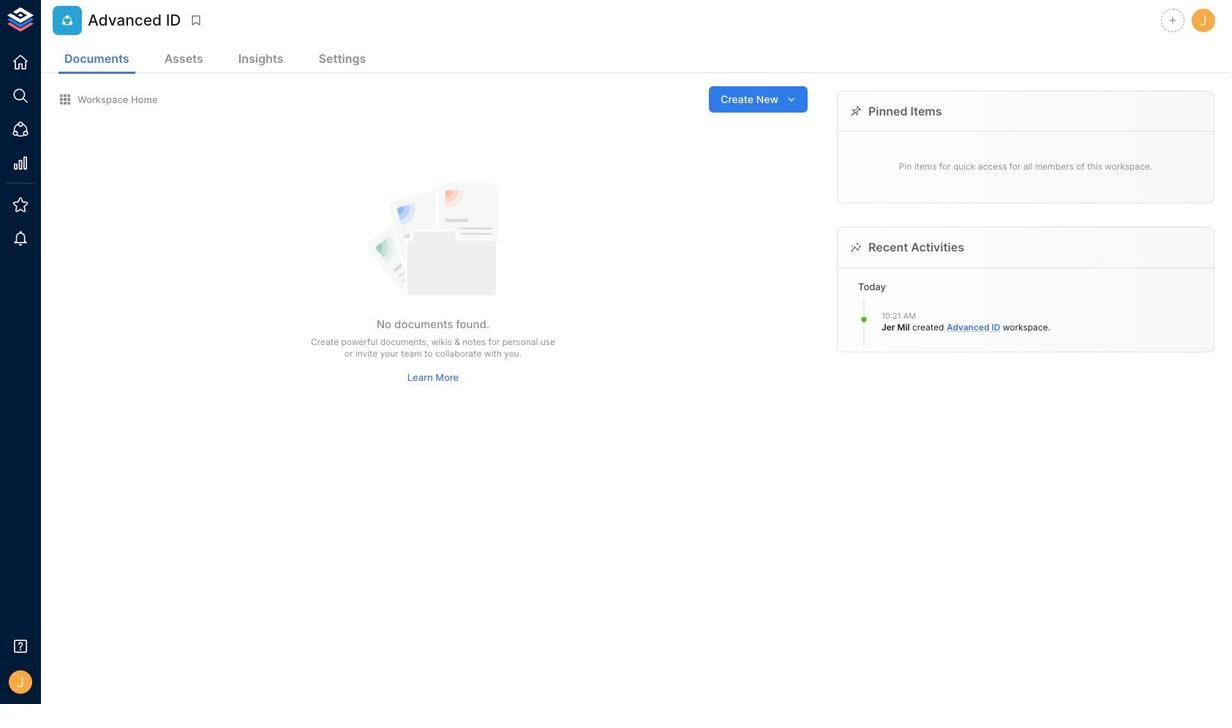 Task type: locate. For each thing, give the bounding box(es) containing it.
bookmark image
[[189, 14, 202, 27]]



